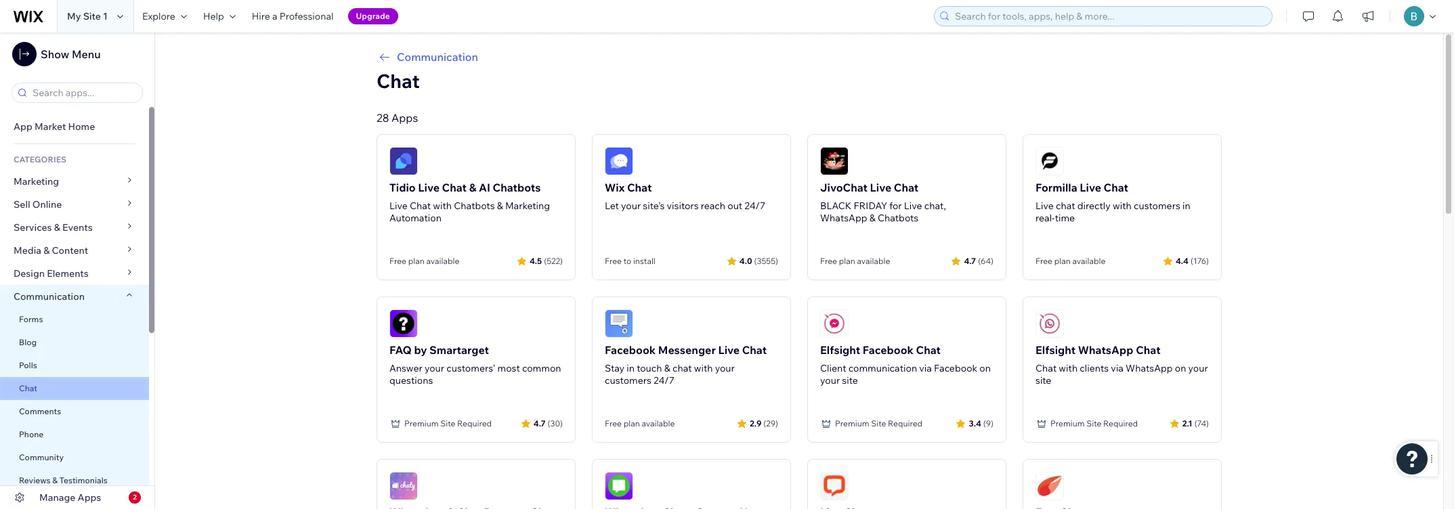 Task type: describe. For each thing, give the bounding box(es) containing it.
via inside elfsight facebook chat client communication via facebook on your site
[[920, 362, 932, 375]]

site for faq by smartarget
[[441, 419, 456, 429]]

chat inside facebook messenger live chat stay in touch & chat with your customers 24/7
[[742, 343, 767, 357]]

your inside wix chat let your site's visitors reach out 24/7
[[621, 200, 641, 212]]

media
[[14, 245, 41, 257]]

help
[[203, 10, 224, 22]]

hire
[[252, 10, 270, 22]]

blog
[[19, 337, 37, 348]]

black
[[820, 200, 852, 212]]

elfsight for elfsight facebook chat
[[820, 343, 861, 357]]

4.7 (30)
[[534, 418, 563, 429]]

professional
[[280, 10, 334, 22]]

in inside facebook messenger live chat stay in touch & chat with your customers 24/7
[[627, 362, 635, 375]]

online
[[32, 199, 62, 211]]

elfsight whatsapp chat chat with clients via whatsapp on your site
[[1036, 343, 1208, 387]]

install
[[633, 256, 656, 266]]

market
[[35, 121, 66, 133]]

formilla
[[1036, 181, 1078, 194]]

by
[[414, 343, 427, 357]]

blog link
[[0, 331, 149, 354]]

reviews & testimonials link
[[0, 469, 149, 493]]

facebook messenger live chat logo image
[[605, 310, 633, 338]]

wix
[[605, 181, 625, 194]]

elfsight for elfsight whatsapp chat
[[1036, 343, 1076, 357]]

ai
[[479, 181, 490, 194]]

24/7 inside facebook messenger live chat stay in touch & chat with your customers 24/7
[[654, 375, 675, 387]]

premium for by
[[404, 419, 439, 429]]

app
[[14, 121, 32, 133]]

help button
[[195, 0, 244, 33]]

1 vertical spatial communication link
[[0, 285, 149, 308]]

touch
[[637, 362, 662, 375]]

menu
[[72, 47, 101, 61]]

automation
[[390, 212, 442, 224]]

chat inside elfsight facebook chat client communication via facebook on your site
[[916, 343, 941, 357]]

chatbots down ai
[[454, 200, 495, 212]]

your inside elfsight facebook chat client communication via facebook on your site
[[820, 375, 840, 387]]

(74)
[[1195, 418, 1209, 429]]

services
[[14, 222, 52, 234]]

faq
[[390, 343, 412, 357]]

hire a professional
[[252, 10, 334, 22]]

live up directly
[[1080, 181, 1102, 194]]

(9)
[[984, 418, 994, 429]]

manage apps
[[39, 492, 101, 504]]

reviews
[[19, 476, 50, 486]]

whatsapp chat - contact us  logo image
[[605, 472, 633, 501]]

whatsapp inside jivochat live chat black friday for live chat, whatsapp & chatbots
[[820, 212, 868, 224]]

show menu button
[[12, 42, 101, 66]]

media & content link
[[0, 239, 149, 262]]

required for facebook
[[888, 419, 923, 429]]

free for friday
[[820, 256, 837, 266]]

customers'
[[447, 362, 496, 375]]

tidio
[[390, 181, 416, 194]]

sell online link
[[0, 193, 149, 216]]

real-
[[1036, 212, 1055, 224]]

sell
[[14, 199, 30, 211]]

28
[[377, 111, 389, 125]]

comments
[[19, 406, 61, 417]]

3.4
[[969, 418, 982, 429]]

polls
[[19, 360, 37, 371]]

wix chat logo image
[[605, 147, 633, 175]]

4.0 (3555)
[[740, 256, 778, 266]]

24/7 inside wix chat let your site's visitors reach out 24/7
[[745, 200, 766, 212]]

Search for tools, apps, help & more... field
[[951, 7, 1268, 26]]

premium site required for facebook
[[835, 419, 923, 429]]

available for ai
[[426, 256, 460, 266]]

questions
[[390, 375, 433, 387]]

live inside facebook messenger live chat stay in touch & chat with your customers 24/7
[[718, 343, 740, 357]]

free for stay
[[605, 419, 622, 429]]

chat inside formilla live chat live chat directly with customers in real-time
[[1104, 181, 1129, 194]]

design elements
[[14, 268, 89, 280]]

reviews & testimonials
[[19, 476, 108, 486]]

free for site's
[[605, 256, 622, 266]]

phone link
[[0, 423, 149, 446]]

hire a professional link
[[244, 0, 342, 33]]

site left the 1
[[83, 10, 101, 22]]

with inside tidio live chat & ai chatbots live chat with chatbots & marketing automation
[[433, 200, 452, 212]]

to
[[624, 256, 632, 266]]

sidebar element
[[0, 33, 155, 509]]

events
[[62, 222, 93, 234]]

Search apps... field
[[28, 83, 138, 102]]

(522)
[[544, 256, 563, 266]]

jivochat live chat logo image
[[820, 147, 849, 175]]

app market home
[[14, 121, 95, 133]]

media & content
[[14, 245, 88, 257]]

your inside faq by smartarget answer your customers' most common questions
[[425, 362, 444, 375]]

home
[[68, 121, 95, 133]]

easychat logo image
[[1036, 472, 1064, 501]]

(29)
[[764, 418, 778, 429]]

(30)
[[548, 418, 563, 429]]

available for stay
[[642, 419, 675, 429]]

premium site required for by
[[404, 419, 492, 429]]

wix chat let your site's visitors reach out 24/7
[[605, 181, 766, 212]]

site for elfsight whatsapp chat
[[1087, 419, 1102, 429]]

let
[[605, 200, 619, 212]]

apps for manage apps
[[78, 492, 101, 504]]

with inside formilla live chat live chat directly with customers in real-time
[[1113, 200, 1132, 212]]

free plan available for chat
[[1036, 256, 1106, 266]]

app market home link
[[0, 115, 149, 138]]

your inside facebook messenger live chat stay in touch & chat with your customers 24/7
[[715, 362, 735, 375]]

elfsight facebook chat client communication via facebook on your site
[[820, 343, 991, 387]]

chat link
[[0, 377, 149, 400]]

required for by
[[457, 419, 492, 429]]

clients
[[1080, 362, 1109, 375]]

4.7 for faq by smartarget
[[534, 418, 546, 429]]

4.7 (64)
[[964, 256, 994, 266]]

sell online
[[14, 199, 62, 211]]

2 horizontal spatial facebook
[[934, 362, 978, 375]]

communication
[[849, 362, 917, 375]]

3.4 (9)
[[969, 418, 994, 429]]

live right tidio
[[418, 181, 440, 194]]

0 vertical spatial communication link
[[377, 49, 1222, 65]]

4.4 (176)
[[1176, 256, 1209, 266]]

design elements link
[[0, 262, 149, 285]]

free plan available for stay
[[605, 419, 675, 429]]

chat inside wix chat let your site's visitors reach out 24/7
[[627, 181, 652, 194]]

show menu
[[41, 47, 101, 61]]

0 vertical spatial communication
[[397, 50, 478, 64]]

live down formilla on the right top of the page
[[1036, 200, 1054, 212]]

smartarget
[[430, 343, 489, 357]]

services & events
[[14, 222, 93, 234]]

tidio live chat & ai chatbots logo image
[[390, 147, 418, 175]]

with inside elfsight whatsapp chat chat with clients via whatsapp on your site
[[1059, 362, 1078, 375]]

whatsapp & chat buttons: chaty logo image
[[390, 472, 418, 501]]

friday
[[854, 200, 888, 212]]

site for elfsight facebook chat
[[871, 419, 886, 429]]

customers inside facebook messenger live chat stay in touch & chat with your customers 24/7
[[605, 375, 652, 387]]

formilla live chat live chat directly with customers in real-time
[[1036, 181, 1191, 224]]

live right for
[[904, 200, 922, 212]]



Task type: vqa. For each thing, say whether or not it's contained in the screenshot.


Task type: locate. For each thing, give the bounding box(es) containing it.
free plan available down touch
[[605, 419, 675, 429]]

2
[[133, 493, 137, 502]]

faq by smartarget logo image
[[390, 310, 418, 338]]

1 horizontal spatial 4.7
[[964, 256, 976, 266]]

0 horizontal spatial in
[[627, 362, 635, 375]]

live chat logo image
[[820, 472, 849, 501]]

site down clients
[[1087, 419, 1102, 429]]

facebook
[[605, 343, 656, 357], [863, 343, 914, 357], [934, 362, 978, 375]]

available down time
[[1073, 256, 1106, 266]]

content
[[52, 245, 88, 257]]

1 horizontal spatial via
[[1111, 362, 1124, 375]]

1 vertical spatial chat
[[673, 362, 692, 375]]

available
[[426, 256, 460, 266], [857, 256, 890, 266], [1073, 256, 1106, 266], [642, 419, 675, 429]]

1 elfsight from the left
[[820, 343, 861, 357]]

premium site required down clients
[[1051, 419, 1138, 429]]

elfsight up client
[[820, 343, 861, 357]]

1 horizontal spatial on
[[1175, 362, 1187, 375]]

&
[[469, 181, 477, 194], [497, 200, 503, 212], [870, 212, 876, 224], [54, 222, 60, 234], [43, 245, 50, 257], [664, 362, 671, 375], [52, 476, 58, 486]]

1 horizontal spatial elfsight
[[1036, 343, 1076, 357]]

in right stay
[[627, 362, 635, 375]]

2 on from the left
[[1175, 362, 1187, 375]]

chat
[[377, 69, 420, 93], [442, 181, 467, 194], [627, 181, 652, 194], [894, 181, 919, 194], [1104, 181, 1129, 194], [410, 200, 431, 212], [742, 343, 767, 357], [916, 343, 941, 357], [1136, 343, 1161, 357], [1036, 362, 1057, 375], [19, 383, 37, 394]]

tidio live chat & ai chatbots live chat with chatbots & marketing automation
[[390, 181, 550, 224]]

your down the messenger
[[715, 362, 735, 375]]

chatbots inside jivochat live chat black friday for live chat, whatsapp & chatbots
[[878, 212, 919, 224]]

required down elfsight whatsapp chat chat with clients via whatsapp on your site
[[1104, 419, 1138, 429]]

1 site from the left
[[842, 375, 858, 387]]

0 horizontal spatial communication
[[14, 291, 87, 303]]

& inside facebook messenger live chat stay in touch & chat with your customers 24/7
[[664, 362, 671, 375]]

2 horizontal spatial premium
[[1051, 419, 1085, 429]]

free down black
[[820, 256, 837, 266]]

free plan available for friday
[[820, 256, 890, 266]]

whatsapp up clients
[[1078, 343, 1134, 357]]

live right the messenger
[[718, 343, 740, 357]]

elfsight inside elfsight facebook chat client communication via facebook on your site
[[820, 343, 861, 357]]

4.7 left (64)
[[964, 256, 976, 266]]

customers inside formilla live chat live chat directly with customers in real-time
[[1134, 200, 1181, 212]]

in
[[1183, 200, 1191, 212], [627, 362, 635, 375]]

free plan available down time
[[1036, 256, 1106, 266]]

site
[[83, 10, 101, 22], [441, 419, 456, 429], [871, 419, 886, 429], [1087, 419, 1102, 429]]

free down stay
[[605, 419, 622, 429]]

in up 4.4
[[1183, 200, 1191, 212]]

visitors
[[667, 200, 699, 212]]

1 horizontal spatial marketing
[[505, 200, 550, 212]]

0 horizontal spatial site
[[842, 375, 858, 387]]

premium
[[404, 419, 439, 429], [835, 419, 870, 429], [1051, 419, 1085, 429]]

upgrade button
[[348, 8, 398, 24]]

plan for chat
[[1055, 256, 1071, 266]]

0 vertical spatial customers
[[1134, 200, 1181, 212]]

my site 1
[[67, 10, 108, 22]]

3 required from the left
[[1104, 419, 1138, 429]]

marketing link
[[0, 170, 149, 193]]

chat down the messenger
[[673, 362, 692, 375]]

site inside elfsight whatsapp chat chat with clients via whatsapp on your site
[[1036, 375, 1052, 387]]

required down elfsight facebook chat client communication via facebook on your site
[[888, 419, 923, 429]]

0 vertical spatial chat
[[1056, 200, 1076, 212]]

marketing down categories
[[14, 175, 59, 188]]

messenger
[[658, 343, 716, 357]]

0 horizontal spatial on
[[980, 362, 991, 375]]

customers
[[1134, 200, 1181, 212], [605, 375, 652, 387]]

facebook up communication
[[863, 343, 914, 357]]

whatsapp right clients
[[1126, 362, 1173, 375]]

required
[[457, 419, 492, 429], [888, 419, 923, 429], [1104, 419, 1138, 429]]

premium down clients
[[1051, 419, 1085, 429]]

0 horizontal spatial chat
[[673, 362, 692, 375]]

show
[[41, 47, 69, 61]]

plan down "automation" at left top
[[408, 256, 425, 266]]

2 premium site required from the left
[[835, 419, 923, 429]]

0 horizontal spatial required
[[457, 419, 492, 429]]

available down touch
[[642, 419, 675, 429]]

premium for whatsapp
[[1051, 419, 1085, 429]]

marketing
[[14, 175, 59, 188], [505, 200, 550, 212]]

chat,
[[925, 200, 946, 212]]

2.1
[[1183, 418, 1193, 429]]

1 vertical spatial communication
[[14, 291, 87, 303]]

on up (9)
[[980, 362, 991, 375]]

available down "automation" at left top
[[426, 256, 460, 266]]

elfsight facebook chat logo image
[[820, 310, 849, 338]]

0 horizontal spatial premium
[[404, 419, 439, 429]]

my
[[67, 10, 81, 22]]

via inside elfsight whatsapp chat chat with clients via whatsapp on your site
[[1111, 362, 1124, 375]]

0 horizontal spatial customers
[[605, 375, 652, 387]]

2 via from the left
[[1111, 362, 1124, 375]]

0 horizontal spatial premium site required
[[404, 419, 492, 429]]

plan for ai
[[408, 256, 425, 266]]

4.5
[[530, 256, 542, 266]]

0 vertical spatial 24/7
[[745, 200, 766, 212]]

plan down stay
[[624, 419, 640, 429]]

chat inside formilla live chat live chat directly with customers in real-time
[[1056, 200, 1076, 212]]

0 vertical spatial in
[[1183, 200, 1191, 212]]

plan
[[408, 256, 425, 266], [839, 256, 856, 266], [1055, 256, 1071, 266], [624, 419, 640, 429]]

1 vertical spatial 4.7
[[534, 418, 546, 429]]

phone
[[19, 430, 44, 440]]

free plan available down "automation" at left top
[[390, 256, 460, 266]]

customers down facebook messenger live chat logo
[[605, 375, 652, 387]]

premium down questions on the bottom of the page
[[404, 419, 439, 429]]

0 vertical spatial whatsapp
[[820, 212, 868, 224]]

chat inside the sidebar element
[[19, 383, 37, 394]]

2 horizontal spatial required
[[1104, 419, 1138, 429]]

free for ai
[[390, 256, 406, 266]]

via right clients
[[1111, 362, 1124, 375]]

marketing inside tidio live chat & ai chatbots live chat with chatbots & marketing automation
[[505, 200, 550, 212]]

1 premium site required from the left
[[404, 419, 492, 429]]

1 horizontal spatial required
[[888, 419, 923, 429]]

customers up 4.4
[[1134, 200, 1181, 212]]

0 vertical spatial marketing
[[14, 175, 59, 188]]

1 horizontal spatial apps
[[392, 111, 418, 125]]

plan for friday
[[839, 256, 856, 266]]

2 elfsight from the left
[[1036, 343, 1076, 357]]

4.7 left (30)
[[534, 418, 546, 429]]

elfsight down 'elfsight whatsapp chat logo'
[[1036, 343, 1076, 357]]

1 via from the left
[[920, 362, 932, 375]]

most
[[498, 362, 520, 375]]

jivochat live chat black friday for live chat, whatsapp & chatbots
[[820, 181, 946, 224]]

2 vertical spatial whatsapp
[[1126, 362, 1173, 375]]

comments link
[[0, 400, 149, 423]]

site left clients
[[1036, 375, 1052, 387]]

free down "automation" at left top
[[390, 256, 406, 266]]

chatbots
[[493, 181, 541, 194], [454, 200, 495, 212], [878, 212, 919, 224]]

available for friday
[[857, 256, 890, 266]]

1 horizontal spatial 24/7
[[745, 200, 766, 212]]

your down by
[[425, 362, 444, 375]]

with inside facebook messenger live chat stay in touch & chat with your customers 24/7
[[694, 362, 713, 375]]

premium site required
[[404, 419, 492, 429], [835, 419, 923, 429], [1051, 419, 1138, 429]]

facebook inside facebook messenger live chat stay in touch & chat with your customers 24/7
[[605, 343, 656, 357]]

available for chat
[[1073, 256, 1106, 266]]

live
[[418, 181, 440, 194], [870, 181, 892, 194], [1080, 181, 1102, 194], [390, 200, 408, 212], [904, 200, 922, 212], [1036, 200, 1054, 212], [718, 343, 740, 357]]

apps right 28
[[392, 111, 418, 125]]

1
[[103, 10, 108, 22]]

site
[[842, 375, 858, 387], [1036, 375, 1052, 387]]

1 horizontal spatial in
[[1183, 200, 1191, 212]]

chat inside facebook messenger live chat stay in touch & chat with your customers 24/7
[[673, 362, 692, 375]]

1 horizontal spatial site
[[1036, 375, 1052, 387]]

communication inside the sidebar element
[[14, 291, 87, 303]]

1 horizontal spatial chat
[[1056, 200, 1076, 212]]

required down customers'
[[457, 419, 492, 429]]

communication
[[397, 50, 478, 64], [14, 291, 87, 303]]

your left communication
[[820, 375, 840, 387]]

2 site from the left
[[1036, 375, 1052, 387]]

required for whatsapp
[[1104, 419, 1138, 429]]

your
[[621, 200, 641, 212], [425, 362, 444, 375], [715, 362, 735, 375], [1189, 362, 1208, 375], [820, 375, 840, 387]]

free down the real-
[[1036, 256, 1053, 266]]

live up friday
[[870, 181, 892, 194]]

free plan available down friday
[[820, 256, 890, 266]]

3 premium from the left
[[1051, 419, 1085, 429]]

via
[[920, 362, 932, 375], [1111, 362, 1124, 375]]

premium site required for whatsapp
[[1051, 419, 1138, 429]]

live down tidio
[[390, 200, 408, 212]]

plan down black
[[839, 256, 856, 266]]

apps down the testimonials
[[78, 492, 101, 504]]

polls link
[[0, 354, 149, 377]]

client
[[820, 362, 847, 375]]

0 vertical spatial apps
[[392, 111, 418, 125]]

2 horizontal spatial premium site required
[[1051, 419, 1138, 429]]

1 vertical spatial in
[[627, 362, 635, 375]]

site down customers'
[[441, 419, 456, 429]]

4.7
[[964, 256, 976, 266], [534, 418, 546, 429]]

2.9
[[750, 418, 762, 429]]

formilla live chat logo image
[[1036, 147, 1064, 175]]

plan down time
[[1055, 256, 1071, 266]]

via right communication
[[920, 362, 932, 375]]

24/7 right out
[[745, 200, 766, 212]]

& inside jivochat live chat black friday for live chat, whatsapp & chatbots
[[870, 212, 876, 224]]

0 horizontal spatial 24/7
[[654, 375, 675, 387]]

1 horizontal spatial communication
[[397, 50, 478, 64]]

0 vertical spatial 4.7
[[964, 256, 976, 266]]

1 vertical spatial 24/7
[[654, 375, 675, 387]]

free to install
[[605, 256, 656, 266]]

marketing inside the sidebar element
[[14, 175, 59, 188]]

1 required from the left
[[457, 419, 492, 429]]

community link
[[0, 446, 149, 469]]

1 horizontal spatial premium site required
[[835, 419, 923, 429]]

manage
[[39, 492, 75, 504]]

premium site required down communication
[[835, 419, 923, 429]]

free plan available for ai
[[390, 256, 460, 266]]

0 horizontal spatial communication link
[[0, 285, 149, 308]]

3 premium site required from the left
[[1051, 419, 1138, 429]]

on inside elfsight whatsapp chat chat with clients via whatsapp on your site
[[1175, 362, 1187, 375]]

on inside elfsight facebook chat client communication via facebook on your site
[[980, 362, 991, 375]]

elements
[[47, 268, 89, 280]]

in inside formilla live chat live chat directly with customers in real-time
[[1183, 200, 1191, 212]]

services & events link
[[0, 216, 149, 239]]

1 horizontal spatial customers
[[1134, 200, 1181, 212]]

plan for stay
[[624, 419, 640, 429]]

(176)
[[1191, 256, 1209, 266]]

whatsapp down jivochat
[[820, 212, 868, 224]]

site down elfsight facebook chat logo
[[842, 375, 858, 387]]

free for chat
[[1036, 256, 1053, 266]]

2 required from the left
[[888, 419, 923, 429]]

4.5 (522)
[[530, 256, 563, 266]]

site inside elfsight facebook chat client communication via facebook on your site
[[842, 375, 858, 387]]

marketing up 4.5
[[505, 200, 550, 212]]

directly
[[1078, 200, 1111, 212]]

0 horizontal spatial 4.7
[[534, 418, 546, 429]]

site down communication
[[871, 419, 886, 429]]

chatbots left chat,
[[878, 212, 919, 224]]

chat
[[1056, 200, 1076, 212], [673, 362, 692, 375]]

site's
[[643, 200, 665, 212]]

chatbots right ai
[[493, 181, 541, 194]]

chat down formilla on the right top of the page
[[1056, 200, 1076, 212]]

28 apps
[[377, 111, 418, 125]]

your right the "let"
[[621, 200, 641, 212]]

a
[[272, 10, 277, 22]]

free
[[390, 256, 406, 266], [605, 256, 622, 266], [820, 256, 837, 266], [1036, 256, 1053, 266], [605, 419, 622, 429]]

1 on from the left
[[980, 362, 991, 375]]

stay
[[605, 362, 625, 375]]

4.7 for jivochat live chat
[[964, 256, 976, 266]]

1 vertical spatial apps
[[78, 492, 101, 504]]

community
[[19, 453, 64, 463]]

out
[[728, 200, 743, 212]]

1 horizontal spatial communication link
[[377, 49, 1222, 65]]

free left to
[[605, 256, 622, 266]]

0 horizontal spatial marketing
[[14, 175, 59, 188]]

1 vertical spatial whatsapp
[[1078, 343, 1134, 357]]

facebook up 3.4
[[934, 362, 978, 375]]

apps inside the sidebar element
[[78, 492, 101, 504]]

reach
[[701, 200, 726, 212]]

facebook up stay
[[605, 343, 656, 357]]

0 horizontal spatial via
[[920, 362, 932, 375]]

on up 2.1
[[1175, 362, 1187, 375]]

1 horizontal spatial facebook
[[863, 343, 914, 357]]

1 vertical spatial marketing
[[505, 200, 550, 212]]

24/7 down the messenger
[[654, 375, 675, 387]]

elfsight whatsapp chat logo image
[[1036, 310, 1064, 338]]

testimonials
[[59, 476, 108, 486]]

apps for 28 apps
[[392, 111, 418, 125]]

(64)
[[978, 256, 994, 266]]

explore
[[142, 10, 175, 22]]

0 horizontal spatial facebook
[[605, 343, 656, 357]]

1 premium from the left
[[404, 419, 439, 429]]

(3555)
[[754, 256, 778, 266]]

upgrade
[[356, 11, 390, 21]]

elfsight inside elfsight whatsapp chat chat with clients via whatsapp on your site
[[1036, 343, 1076, 357]]

0 horizontal spatial apps
[[78, 492, 101, 504]]

2 premium from the left
[[835, 419, 870, 429]]

premium down client
[[835, 419, 870, 429]]

premium site required down questions on the bottom of the page
[[404, 419, 492, 429]]

0 horizontal spatial elfsight
[[820, 343, 861, 357]]

available down friday
[[857, 256, 890, 266]]

your up the 2.1 (74)
[[1189, 362, 1208, 375]]

your inside elfsight whatsapp chat chat with clients via whatsapp on your site
[[1189, 362, 1208, 375]]

chat inside jivochat live chat black friday for live chat, whatsapp & chatbots
[[894, 181, 919, 194]]

facebook messenger live chat stay in touch & chat with your customers 24/7
[[605, 343, 767, 387]]

time
[[1055, 212, 1075, 224]]

answer
[[390, 362, 423, 375]]

1 horizontal spatial premium
[[835, 419, 870, 429]]

1 vertical spatial customers
[[605, 375, 652, 387]]

premium for facebook
[[835, 419, 870, 429]]

4.0
[[740, 256, 752, 266]]



